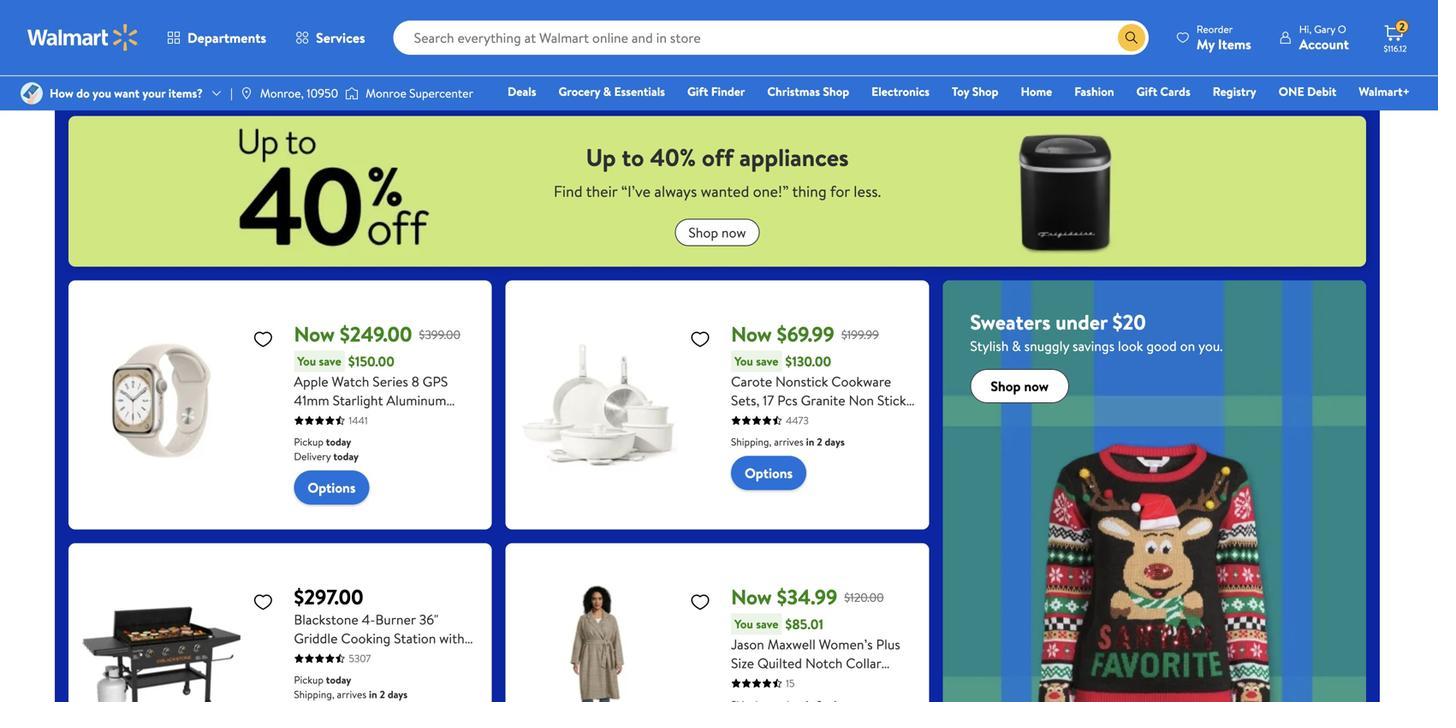 Task type: vqa. For each thing, say whether or not it's contained in the screenshot.
ethnicity
no



Task type: locate. For each thing, give the bounding box(es) containing it.
you save $130.00 carote nonstick cookware sets, 17 pcs granite non stick pots and pans set with removable handle
[[731, 352, 907, 447]]

 image left the how
[[21, 82, 43, 104]]

2 down set
[[817, 435, 823, 449]]

1 horizontal spatial  image
[[240, 86, 253, 100]]

today down 1441
[[326, 435, 351, 449]]

today down cover
[[326, 673, 351, 687]]

today inside pickup today shipping, arrives in 2 days
[[326, 673, 351, 687]]

shop now
[[689, 223, 746, 242], [991, 377, 1049, 396]]

10950
[[307, 85, 338, 101]]

one!"
[[753, 181, 789, 202]]

1 horizontal spatial 2
[[817, 435, 823, 449]]

2 horizontal spatial 2
[[1400, 19, 1405, 34]]

& right grocery
[[603, 83, 611, 100]]

want
[[114, 85, 140, 101]]

in down 4473
[[806, 435, 815, 449]]

save up apple
[[319, 353, 341, 370]]

gift for gift cards
[[1137, 83, 1158, 100]]

you inside you save $130.00 carote nonstick cookware sets, 17 pcs granite non stick pots and pans set with removable handle
[[735, 353, 753, 370]]

with right set
[[839, 410, 864, 429]]

gift left finder
[[688, 83, 708, 100]]

with inside you save $150.00 apple watch series 8 gps 41mm starlight aluminum case with starlight sport band - s/m
[[326, 410, 352, 429]]

in down 5307
[[369, 687, 377, 702]]

shipping, arrives in 2 days
[[731, 435, 845, 449]]

1 vertical spatial in
[[806, 435, 815, 449]]

pickup inside pickup today shipping, arrives in 2 days
[[294, 673, 324, 687]]

days down set
[[825, 435, 845, 449]]

shipping, for shipping, arrives in 2 days
[[731, 435, 772, 449]]

$297.00 blackstone 4-burner 36" griddle cooking station with hard cover
[[294, 583, 465, 667]]

aluminum
[[386, 391, 447, 410]]

$69.99
[[777, 320, 835, 349]]

0 vertical spatial days
[[831, 7, 851, 22]]

now $69.99 $199.99
[[731, 320, 879, 349]]

0 vertical spatial shop now
[[689, 223, 746, 242]]

pickup down case
[[294, 435, 324, 449]]

1 horizontal spatial now
[[1024, 377, 1049, 396]]

sweaters under $20 stylish & snuggly savings look good on you.
[[970, 308, 1223, 355]]

services button
[[281, 17, 380, 58]]

in inside pickup today shipping, arrives in 2 days
[[369, 687, 377, 702]]

2 vertical spatial in
[[369, 687, 377, 702]]

$150.00
[[348, 352, 395, 371]]

monroe,
[[260, 85, 304, 101]]

$20
[[1113, 308, 1146, 337]]

0 horizontal spatial shop now button
[[675, 219, 760, 246]]

2 down cooking
[[380, 687, 385, 702]]

pickup today shipping, arrives in 2 days
[[294, 673, 408, 702]]

options
[[745, 36, 793, 55], [1182, 36, 1230, 55], [745, 464, 793, 483], [308, 478, 356, 497]]

0 vertical spatial shop now button
[[675, 219, 760, 246]]

arrives
[[774, 7, 804, 22], [1212, 7, 1241, 22], [774, 435, 804, 449], [337, 687, 367, 702]]

now up apple
[[294, 320, 335, 349]]

days
[[831, 7, 851, 22], [825, 435, 845, 449], [388, 687, 408, 702]]

you up apple
[[297, 353, 316, 370]]

pickup
[[294, 435, 324, 449], [294, 673, 324, 687]]

gps
[[423, 372, 448, 391]]

options link
[[731, 29, 807, 63], [1169, 29, 1244, 63], [731, 456, 807, 490], [294, 471, 369, 505]]

gift left the "cards"
[[1137, 83, 1158, 100]]

shipping, left 3+
[[731, 7, 772, 22]]

cover
[[326, 648, 363, 667]]

starlight
[[333, 391, 383, 410], [355, 410, 405, 429]]

shop right toy
[[972, 83, 999, 100]]

15
[[786, 676, 795, 691]]

today for pickup today delivery today
[[326, 435, 351, 449]]

walmart+ link
[[1352, 82, 1418, 101]]

$116.12
[[1384, 43, 1407, 54]]

1 vertical spatial days
[[825, 435, 845, 449]]

save up carote
[[756, 353, 779, 370]]

1 horizontal spatial shop now button
[[970, 369, 1070, 403]]

debit
[[1308, 83, 1337, 100]]

now down wanted
[[722, 223, 746, 242]]

options link down the shipping, arrives
[[1169, 29, 1244, 63]]

nonstick
[[776, 372, 828, 391]]

now for appliances
[[722, 223, 746, 242]]

thing
[[793, 181, 827, 202]]

stick
[[878, 391, 907, 410]]

0 horizontal spatial  image
[[21, 82, 43, 104]]

you save $85.01 jason maxwell women's plus size quilted notch collar jacket, sizes 1x-3x
[[731, 615, 901, 692]]

in left 3+
[[806, 7, 815, 22]]

burner
[[376, 610, 416, 629]]

pickup for delivery
[[294, 435, 324, 449]]

 image
[[345, 85, 359, 102]]

shipping, arrives
[[1169, 7, 1244, 22]]

off
[[702, 141, 734, 174]]

shop now button down wanted
[[675, 219, 760, 246]]

0 vertical spatial pickup
[[294, 435, 324, 449]]

shop down stylish
[[991, 377, 1021, 396]]

shop now down snuggly
[[991, 377, 1049, 396]]

shipping, down pots
[[731, 435, 772, 449]]

0 vertical spatial now
[[722, 223, 746, 242]]

1 horizontal spatial &
[[1012, 337, 1021, 355]]

1 horizontal spatial with
[[439, 629, 465, 648]]

40%
[[650, 141, 696, 174]]

2 pickup from the top
[[294, 673, 324, 687]]

you inside you save $150.00 apple watch series 8 gps 41mm starlight aluminum case with starlight sport band - s/m
[[297, 353, 316, 370]]

toy
[[952, 83, 970, 100]]

wanted
[[701, 181, 750, 202]]

you save $150.00 apple watch series 8 gps 41mm starlight aluminum case with starlight sport band - s/m
[[294, 352, 474, 447]]

 image right |
[[240, 86, 253, 100]]

electronics link
[[864, 82, 938, 101]]

shop now down wanted
[[689, 223, 746, 242]]

shipping, up my
[[1169, 7, 1209, 22]]

1 horizontal spatial gift
[[1137, 83, 1158, 100]]

arrives down 4473
[[774, 435, 804, 449]]

save inside you save $85.01 jason maxwell women's plus size quilted notch collar jacket, sizes 1x-3x
[[756, 616, 779, 632]]

finder
[[711, 83, 745, 100]]

shop now button
[[675, 219, 760, 246], [970, 369, 1070, 403]]

arrives down 5307
[[337, 687, 367, 702]]

1 pickup from the top
[[294, 435, 324, 449]]

41mm
[[294, 391, 329, 410]]

days down station
[[388, 687, 408, 702]]

0 horizontal spatial shop now
[[689, 223, 746, 242]]

shop right christmas
[[823, 83, 850, 100]]

with inside $297.00 blackstone 4-burner 36" griddle cooking station with hard cover
[[439, 629, 465, 648]]

1 vertical spatial 2
[[817, 435, 823, 449]]

$130.00
[[786, 352, 832, 371]]

0 vertical spatial 2
[[1400, 19, 1405, 34]]

removable
[[731, 429, 797, 447]]

3+
[[817, 7, 829, 22]]

0 vertical spatial &
[[603, 83, 611, 100]]

pickup inside pickup today delivery today
[[294, 435, 324, 449]]

save inside you save $150.00 apple watch series 8 gps 41mm starlight aluminum case with starlight sport band - s/m
[[319, 353, 341, 370]]

shipping, for shipping, arrives in 3+ days
[[731, 7, 772, 22]]

add to favorites list, jason maxwell women's plus size quilted notch collar jacket, sizes 1x-3x image
[[690, 591, 711, 613]]

shipping, down hard
[[294, 687, 335, 702]]

granite
[[801, 391, 846, 410]]

o
[[1338, 22, 1347, 36]]

now up jason
[[731, 583, 772, 611]]

shop now button for stylish
[[970, 369, 1070, 403]]

days for shipping, arrives in 3+ days
[[831, 7, 851, 22]]

days for shipping, arrives in 2 days
[[825, 435, 845, 449]]

$34.99
[[777, 583, 838, 611]]

set
[[816, 410, 836, 429]]

0 vertical spatial in
[[806, 7, 815, 22]]

arrives up items on the top right
[[1212, 7, 1241, 22]]

1 gift from the left
[[688, 83, 708, 100]]

gift cards
[[1137, 83, 1191, 100]]

shipping, for shipping, arrives
[[1169, 7, 1209, 22]]

& right stylish
[[1012, 337, 1021, 355]]

now up carote
[[731, 320, 772, 349]]

blackstone
[[294, 610, 359, 629]]

in for in 2 days
[[806, 435, 815, 449]]

save up jason
[[756, 616, 779, 632]]

1 horizontal spatial shop now
[[991, 377, 1049, 396]]

1 vertical spatial now
[[1024, 377, 1049, 396]]

save
[[319, 353, 341, 370], [756, 353, 779, 370], [756, 616, 779, 632]]

today for pickup today shipping, arrives in 2 days
[[326, 673, 351, 687]]

options down reorder
[[1182, 36, 1230, 55]]

save inside you save $130.00 carote nonstick cookware sets, 17 pcs granite non stick pots and pans set with removable handle
[[756, 353, 779, 370]]

shop now button down snuggly
[[970, 369, 1070, 403]]

in for in 3+ days
[[806, 7, 815, 22]]

1 vertical spatial shop now button
[[970, 369, 1070, 403]]

2 up $116.12
[[1400, 19, 1405, 34]]

0 horizontal spatial gift
[[688, 83, 708, 100]]

2 gift from the left
[[1137, 83, 1158, 100]]

non
[[849, 391, 874, 410]]

snuggly
[[1025, 337, 1070, 355]]

1 vertical spatial pickup
[[294, 673, 324, 687]]

with right case
[[326, 410, 352, 429]]

2 vertical spatial days
[[388, 687, 408, 702]]

pickup down hard
[[294, 673, 324, 687]]

items?
[[168, 85, 203, 101]]

 image
[[21, 82, 43, 104], [240, 86, 253, 100]]

2 horizontal spatial with
[[839, 410, 864, 429]]

you for now $249.00
[[297, 353, 316, 370]]

series
[[373, 372, 408, 391]]

pickup for shipping, arrives
[[294, 673, 324, 687]]

you up carote
[[735, 353, 753, 370]]

1 vertical spatial shop now
[[991, 377, 1049, 396]]

1 vertical spatial &
[[1012, 337, 1021, 355]]

options link down delivery
[[294, 471, 369, 505]]

in
[[806, 7, 815, 22], [806, 435, 815, 449], [369, 687, 377, 702]]

you for now $69.99
[[735, 353, 753, 370]]

0 horizontal spatial with
[[326, 410, 352, 429]]

arrives left 3+
[[774, 7, 804, 22]]

good
[[1147, 337, 1177, 355]]

one debit link
[[1271, 82, 1345, 101]]

griddle
[[294, 629, 338, 648]]

account
[[1300, 35, 1350, 54]]

maxwell
[[768, 635, 816, 654]]

you up jason
[[735, 616, 753, 632]]

essentials
[[614, 83, 665, 100]]

jacket,
[[731, 673, 773, 692]]

days right 3+
[[831, 7, 851, 22]]

shop now for off
[[689, 223, 746, 242]]

0 horizontal spatial 2
[[380, 687, 385, 702]]

now down snuggly
[[1024, 377, 1049, 396]]

with right 36"
[[439, 629, 465, 648]]

starlight down the series
[[355, 410, 405, 429]]

0 horizontal spatial now
[[722, 223, 746, 242]]

$249.00
[[340, 320, 412, 349]]

2 vertical spatial 2
[[380, 687, 385, 702]]



Task type: describe. For each thing, give the bounding box(es) containing it.
5307
[[349, 651, 371, 666]]

options link down removable
[[731, 456, 807, 490]]

arrives for shipping, arrives in 2 days
[[774, 435, 804, 449]]

jason
[[731, 635, 764, 654]]

pots
[[731, 410, 757, 429]]

find
[[554, 181, 583, 202]]

fashion
[[1075, 83, 1115, 100]]

starlight up 1441
[[333, 391, 383, 410]]

how do you want your items?
[[50, 85, 203, 101]]

options down delivery
[[308, 478, 356, 497]]

gift finder link
[[680, 82, 753, 101]]

carote
[[731, 372, 772, 391]]

departments
[[188, 28, 266, 47]]

cards
[[1161, 83, 1191, 100]]

hard
[[294, 648, 323, 667]]

1441
[[349, 413, 368, 428]]

their
[[586, 181, 618, 202]]

 image for monroe, 10950
[[240, 86, 253, 100]]

cooking
[[341, 629, 391, 648]]

Walmart Site-Wide search field
[[394, 21, 1149, 55]]

now $34.99 $120.00
[[731, 583, 884, 611]]

shop now for stylish
[[991, 377, 1049, 396]]

"i've
[[621, 181, 651, 202]]

gift cards link
[[1129, 82, 1199, 101]]

grocery
[[559, 83, 600, 100]]

services
[[316, 28, 365, 47]]

walmart+
[[1359, 83, 1410, 100]]

3x
[[825, 673, 840, 692]]

shop now button for off
[[675, 219, 760, 246]]

now for now $249.00
[[294, 320, 335, 349]]

delivery
[[294, 449, 331, 464]]

and
[[761, 410, 782, 429]]

registry
[[1213, 83, 1257, 100]]

now for now $34.99
[[731, 583, 772, 611]]

christmas
[[768, 83, 820, 100]]

gary
[[1315, 22, 1336, 36]]

grocery & essentials
[[559, 83, 665, 100]]

to
[[622, 141, 644, 174]]

arrives inside pickup today shipping, arrives in 2 days
[[337, 687, 367, 702]]

shipping, arrives in 3+ days
[[731, 7, 851, 22]]

grocery & essentials link
[[551, 82, 673, 101]]

options down shipping, arrives in 3+ days
[[745, 36, 793, 55]]

deals
[[508, 83, 536, 100]]

add to favorites list, carote nonstick cookware sets, 17 pcs granite non stick pots and pans set with removable handle image
[[690, 328, 711, 350]]

you.
[[1199, 337, 1223, 355]]

up
[[586, 141, 616, 174]]

women's
[[819, 635, 873, 654]]

$199.99
[[842, 326, 879, 343]]

save for $249.00
[[319, 353, 341, 370]]

appliances
[[740, 141, 849, 174]]

toy shop
[[952, 83, 999, 100]]

36"
[[419, 610, 439, 629]]

departments button
[[152, 17, 281, 58]]

always
[[655, 181, 697, 202]]

4473
[[786, 413, 809, 428]]

s/m
[[303, 429, 327, 447]]

one debit
[[1279, 83, 1337, 100]]

do
[[76, 85, 90, 101]]

gift finder
[[688, 83, 745, 100]]

now for &
[[1024, 377, 1049, 396]]

christmas shop
[[768, 83, 850, 100]]

shop down wanted
[[689, 223, 719, 242]]

$85.01
[[786, 615, 824, 634]]

1x-
[[808, 673, 825, 692]]

days inside pickup today shipping, arrives in 2 days
[[388, 687, 408, 702]]

$399.00
[[419, 326, 461, 343]]

add to favorites list, apple watch series 8 gps 41mm starlight aluminum case with starlight sport band - s/m image
[[253, 328, 273, 350]]

collar
[[846, 654, 881, 673]]

arrives for shipping, arrives
[[1212, 7, 1241, 22]]

deals link
[[500, 82, 544, 101]]

items
[[1218, 35, 1252, 54]]

options link down shipping, arrives in 3+ days
[[731, 29, 807, 63]]

 image for how do you want your items?
[[21, 82, 43, 104]]

4-
[[362, 610, 376, 629]]

home
[[1021, 83, 1053, 100]]

your
[[142, 85, 166, 101]]

search icon image
[[1125, 31, 1139, 45]]

cookware
[[832, 372, 892, 391]]

christmas shop link
[[760, 82, 857, 101]]

17
[[763, 391, 774, 410]]

electronics
[[872, 83, 930, 100]]

$120.00
[[845, 589, 884, 606]]

save for $69.99
[[756, 353, 779, 370]]

gift for gift finder
[[688, 83, 708, 100]]

with inside you save $130.00 carote nonstick cookware sets, 17 pcs granite non stick pots and pans set with removable handle
[[839, 410, 864, 429]]

now for now $69.99
[[731, 320, 772, 349]]

options down removable
[[745, 464, 793, 483]]

look
[[1118, 337, 1144, 355]]

0 horizontal spatial &
[[603, 83, 611, 100]]

shipping, inside pickup today shipping, arrives in 2 days
[[294, 687, 335, 702]]

you inside you save $85.01 jason maxwell women's plus size quilted notch collar jacket, sizes 1x-3x
[[735, 616, 753, 632]]

add to favorites list, blackstone 4-burner 36" griddle cooking station with hard cover image
[[253, 591, 273, 613]]

now $249.00 $399.00
[[294, 320, 461, 349]]

hi, gary o account
[[1300, 22, 1350, 54]]

pickup today delivery today
[[294, 435, 359, 464]]

for
[[830, 181, 850, 202]]

quilted
[[758, 654, 802, 673]]

supercenter
[[409, 85, 473, 101]]

walmart image
[[27, 24, 139, 51]]

arrives for shipping, arrives in 3+ days
[[774, 7, 804, 22]]

today right delivery
[[333, 449, 359, 464]]

sport
[[409, 410, 441, 429]]

under
[[1056, 308, 1108, 337]]

registry link
[[1205, 82, 1265, 101]]

& inside "sweaters under $20 stylish & snuggly savings look good on you."
[[1012, 337, 1021, 355]]

band
[[445, 410, 474, 429]]

Search search field
[[394, 21, 1149, 55]]

up to 40% off appliances find their "i've always wanted one!" thing for less.
[[554, 141, 881, 202]]

pcs
[[778, 391, 798, 410]]

home link
[[1013, 82, 1060, 101]]

apple
[[294, 372, 329, 391]]

stylish
[[970, 337, 1009, 355]]

hi,
[[1300, 22, 1312, 36]]

my
[[1197, 35, 1215, 54]]

2 inside pickup today shipping, arrives in 2 days
[[380, 687, 385, 702]]



